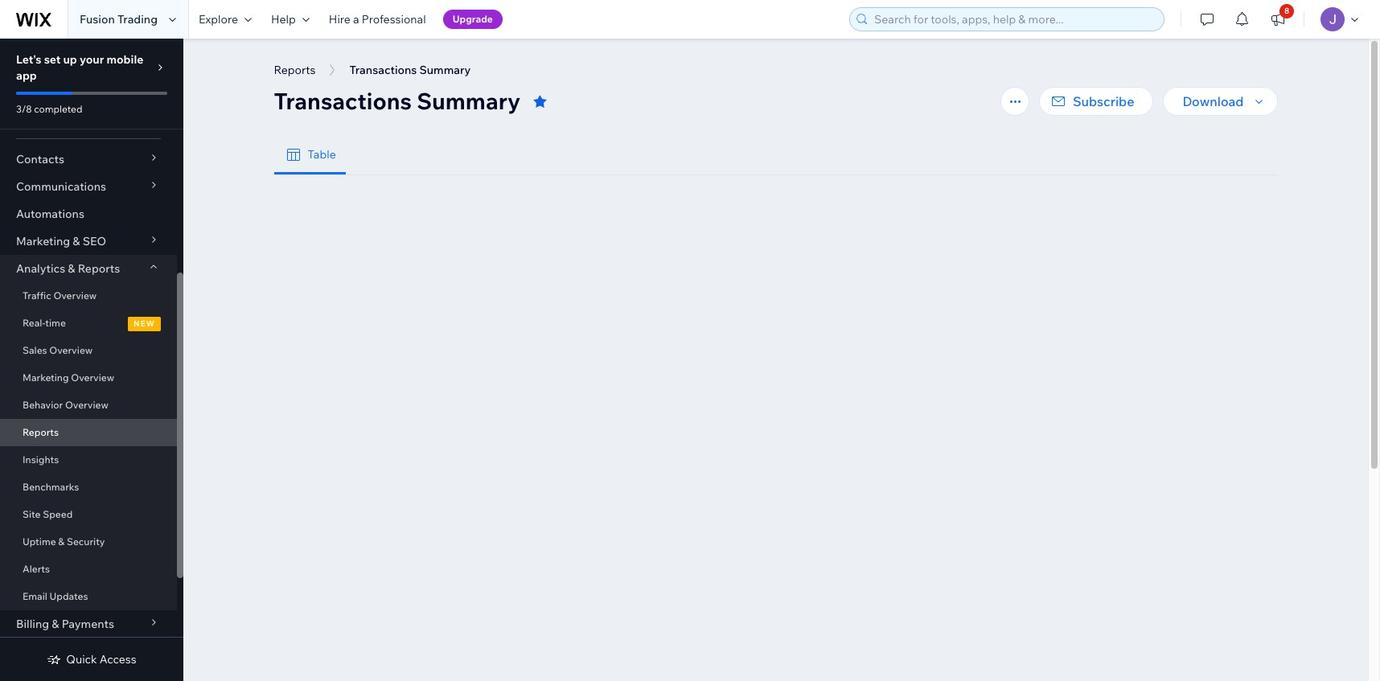 Task type: vqa. For each thing, say whether or not it's contained in the screenshot.
Speed
yes



Task type: locate. For each thing, give the bounding box(es) containing it.
0 vertical spatial transactions
[[349, 63, 417, 77]]

let's set up your mobile app
[[16, 52, 143, 83]]

reports up insights
[[23, 426, 59, 438]]

& left seo
[[73, 234, 80, 249]]

sales
[[23, 344, 47, 356]]

1 vertical spatial transactions
[[274, 87, 412, 115]]

overview down marketing overview link
[[65, 399, 108, 411]]

hire
[[329, 12, 351, 27]]

site
[[23, 508, 41, 520]]

0 vertical spatial marketing
[[16, 234, 70, 249]]

let's
[[16, 52, 41, 67]]

& inside "popup button"
[[68, 261, 75, 276]]

upgrade
[[453, 13, 493, 25]]

marketing inside popup button
[[16, 234, 70, 249]]

upgrade button
[[443, 10, 503, 29]]

marketing & seo button
[[0, 228, 177, 255]]

0 vertical spatial reports
[[274, 63, 316, 77]]

overview for marketing overview
[[71, 372, 114, 384]]

2 horizontal spatial reports
[[274, 63, 316, 77]]

1 vertical spatial marketing
[[23, 372, 69, 384]]

explore
[[199, 12, 238, 27]]

trading
[[117, 12, 158, 27]]

overview inside "link"
[[49, 344, 93, 356]]

time
[[45, 317, 66, 329]]

reports down help button
[[274, 63, 316, 77]]

0 vertical spatial transactions summary
[[349, 63, 471, 77]]

real-time
[[23, 317, 66, 329]]

reports down seo
[[78, 261, 120, 276]]

Search for tools, apps, help & more... field
[[869, 8, 1159, 31]]

&
[[73, 234, 80, 249], [68, 261, 75, 276], [58, 536, 65, 548], [52, 617, 59, 631]]

transactions summary down professional
[[349, 63, 471, 77]]

table
[[308, 147, 336, 162]]

summary
[[419, 63, 471, 77], [417, 87, 520, 115]]

overview for sales overview
[[49, 344, 93, 356]]

uptime & security link
[[0, 528, 177, 556]]

transactions summary inside "button"
[[349, 63, 471, 77]]

& right the billing
[[52, 617, 59, 631]]

transactions down hire a professional link
[[349, 63, 417, 77]]

& for uptime
[[58, 536, 65, 548]]

overview down analytics & reports
[[53, 290, 97, 302]]

app
[[16, 68, 37, 83]]

reports
[[274, 63, 316, 77], [78, 261, 120, 276], [23, 426, 59, 438]]

mobile
[[106, 52, 143, 67]]

communications
[[16, 179, 106, 194]]

2 vertical spatial reports
[[23, 426, 59, 438]]

0 horizontal spatial reports
[[23, 426, 59, 438]]

1 vertical spatial reports
[[78, 261, 120, 276]]

alerts link
[[0, 556, 177, 583]]

table button
[[274, 135, 346, 175]]

overview
[[53, 290, 97, 302], [49, 344, 93, 356], [71, 372, 114, 384], [65, 399, 108, 411]]

& right "uptime"
[[58, 536, 65, 548]]

fusion
[[80, 12, 115, 27]]

marketing up behavior
[[23, 372, 69, 384]]

subscribe
[[1073, 93, 1134, 109]]

traffic
[[23, 290, 51, 302]]

1 vertical spatial transactions summary
[[274, 87, 520, 115]]

benchmarks
[[23, 481, 79, 493]]

payments
[[62, 617, 114, 631]]

0 vertical spatial summary
[[419, 63, 471, 77]]

download button
[[1163, 87, 1278, 116]]

marketing for marketing & seo
[[16, 234, 70, 249]]

1 horizontal spatial reports
[[78, 261, 120, 276]]

marketing up analytics
[[16, 234, 70, 249]]

marketing & seo
[[16, 234, 106, 249]]

transactions down reports button
[[274, 87, 412, 115]]

& down marketing & seo
[[68, 261, 75, 276]]

transactions
[[349, 63, 417, 77], [274, 87, 412, 115]]

transactions summary
[[349, 63, 471, 77], [274, 87, 520, 115]]

uptime & security
[[23, 536, 105, 548]]

summary down transactions summary "button"
[[417, 87, 520, 115]]

new
[[134, 318, 155, 329]]

reports inside button
[[274, 63, 316, 77]]

quick access button
[[47, 652, 136, 667]]

marketing
[[16, 234, 70, 249], [23, 372, 69, 384]]

overview down the sales overview "link"
[[71, 372, 114, 384]]

transactions summary down transactions summary "button"
[[274, 87, 520, 115]]

insights link
[[0, 446, 177, 474]]

analytics & reports
[[16, 261, 120, 276]]

marketing overview link
[[0, 364, 177, 392]]

overview up marketing overview
[[49, 344, 93, 356]]

completed
[[34, 103, 82, 115]]

summary down upgrade button
[[419, 63, 471, 77]]

automations
[[16, 207, 84, 221]]



Task type: describe. For each thing, give the bounding box(es) containing it.
email
[[23, 590, 47, 602]]

email updates link
[[0, 583, 177, 610]]

fusion trading
[[80, 12, 158, 27]]

marketing overview
[[23, 372, 114, 384]]

& for analytics
[[68, 261, 75, 276]]

up
[[63, 52, 77, 67]]

billing & payments
[[16, 617, 114, 631]]

8 button
[[1260, 0, 1296, 39]]

professional
[[362, 12, 426, 27]]

overview for traffic overview
[[53, 290, 97, 302]]

behavior overview
[[23, 399, 108, 411]]

marketing for marketing overview
[[23, 372, 69, 384]]

sales overview link
[[0, 337, 177, 364]]

traffic overview link
[[0, 282, 177, 310]]

alerts
[[23, 563, 50, 575]]

benchmarks link
[[0, 474, 177, 501]]

hire a professional link
[[319, 0, 436, 39]]

real-
[[23, 317, 45, 329]]

uptime
[[23, 536, 56, 548]]

billing
[[16, 617, 49, 631]]

download
[[1183, 93, 1244, 109]]

summary inside "button"
[[419, 63, 471, 77]]

contacts
[[16, 152, 64, 166]]

subscribe button
[[1039, 87, 1154, 116]]

hire a professional
[[329, 12, 426, 27]]

8
[[1284, 6, 1289, 16]]

quick
[[66, 652, 97, 667]]

transactions inside "button"
[[349, 63, 417, 77]]

sales overview
[[23, 344, 93, 356]]

site speed link
[[0, 501, 177, 528]]

analytics & reports button
[[0, 255, 177, 282]]

billing & payments button
[[0, 610, 177, 638]]

reports button
[[266, 58, 324, 82]]

traffic overview
[[23, 290, 97, 302]]

site speed
[[23, 508, 73, 520]]

3/8
[[16, 103, 32, 115]]

your
[[80, 52, 104, 67]]

reports inside "popup button"
[[78, 261, 120, 276]]

set
[[44, 52, 61, 67]]

a
[[353, 12, 359, 27]]

security
[[67, 536, 105, 548]]

quick access
[[66, 652, 136, 667]]

speed
[[43, 508, 73, 520]]

help button
[[261, 0, 319, 39]]

reports link
[[0, 419, 177, 446]]

automations link
[[0, 200, 177, 228]]

updates
[[50, 590, 88, 602]]

transactions summary button
[[341, 58, 479, 82]]

communications button
[[0, 173, 177, 200]]

access
[[100, 652, 136, 667]]

& for billing
[[52, 617, 59, 631]]

sidebar element
[[0, 39, 183, 681]]

contacts button
[[0, 146, 177, 173]]

email updates
[[23, 590, 88, 602]]

help
[[271, 12, 296, 27]]

& for marketing
[[73, 234, 80, 249]]

seo
[[83, 234, 106, 249]]

reports for reports button
[[274, 63, 316, 77]]

behavior overview link
[[0, 392, 177, 419]]

1 vertical spatial summary
[[417, 87, 520, 115]]

overview for behavior overview
[[65, 399, 108, 411]]

analytics
[[16, 261, 65, 276]]

reports for reports link
[[23, 426, 59, 438]]

3/8 completed
[[16, 103, 82, 115]]

behavior
[[23, 399, 63, 411]]

insights
[[23, 454, 59, 466]]



